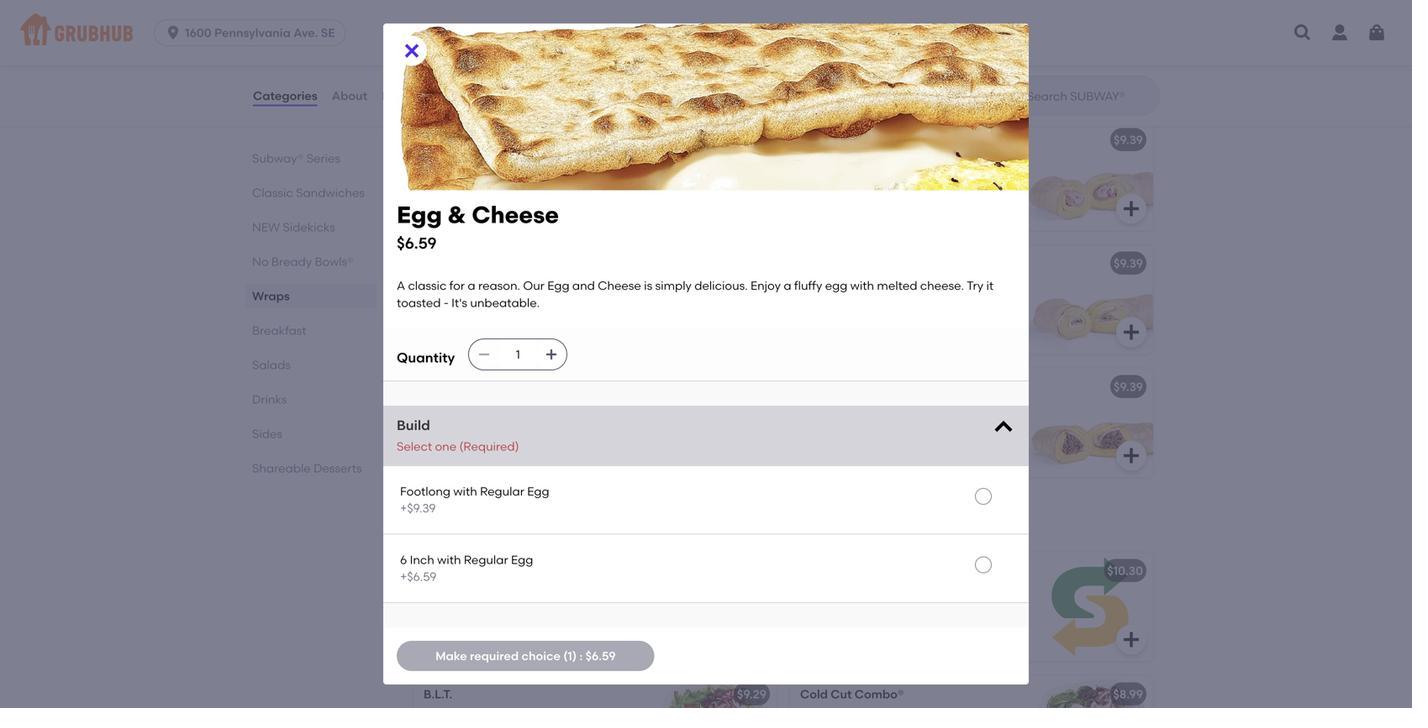 Task type: locate. For each thing, give the bounding box(es) containing it.
0 vertical spatial savory
[[457, 157, 494, 171]]

egg. down wrap.
[[832, 332, 857, 346]]

tossed
[[424, 656, 461, 671]]

all down black forest ham, egg & cheese
[[572, 174, 586, 188]]

sandwiches
[[296, 186, 365, 200]]

reason. up input item quantity number field at left
[[505, 280, 547, 295]]

regular down melty on the bottom left of page
[[480, 485, 525, 499]]

it inside a classic for a reason. our egg and cheese is simply delicious. enjoy a fluffy egg with melted cheese. try it toasted - it's unbeatable.
[[616, 315, 623, 329]]

wrap up sizzlin'
[[927, 9, 959, 24]]

a
[[896, 33, 904, 47], [997, 33, 1005, 47], [939, 157, 947, 171], [955, 174, 963, 188], [489, 208, 497, 222], [888, 208, 896, 222], [468, 279, 476, 293], [784, 279, 792, 293], [495, 280, 503, 295], [872, 280, 879, 295], [610, 297, 618, 312], [818, 297, 826, 312], [872, 315, 880, 329], [596, 588, 604, 603], [547, 605, 554, 620], [614, 622, 622, 637]]

1 vertical spatial portion
[[926, 315, 967, 329]]

0 horizontal spatial in
[[473, 455, 483, 470]]

portion inside a classic for a reason, now available on a wrap. enjoy with american cheese and a double portion of fluffy egg.
[[926, 315, 967, 329]]

0 horizontal spatial favorite
[[424, 191, 467, 205]]

0 horizontal spatial salads
[[252, 358, 291, 373]]

the
[[600, 208, 619, 222], [801, 225, 819, 239], [557, 404, 576, 418]]

forest up flavorful
[[459, 564, 495, 579]]

0 vertical spatial filled
[[833, 50, 860, 65]]

black down black forest ham, egg & cheese
[[497, 157, 528, 171]]

0 vertical spatial no
[[252, 255, 269, 269]]

for
[[471, 208, 486, 222], [450, 279, 465, 293], [477, 280, 492, 295], [853, 280, 869, 295]]

way up sliced
[[473, 605, 496, 620]]

0 horizontal spatial one
[[435, 440, 457, 454]]

with up input item quantity number field at left
[[480, 315, 504, 329]]

forest left ham on the right of the page
[[933, 191, 968, 205]]

1 vertical spatial veggies
[[535, 639, 579, 654]]

desserts
[[314, 462, 362, 476]]

2 + from the top
[[763, 133, 770, 147]]

subway® inside the black forest ham salad is a flavorful way to enjoy a subway® favorite. sliced ham, lettuce, and a pile of your favorite veggies - all tossed with your choice of dressing.
[[557, 605, 609, 620]]

1 vertical spatial fluffy
[[424, 315, 452, 329]]

filled up ham on the right of the page
[[982, 157, 1009, 171]]

no
[[252, 255, 269, 269], [424, 404, 440, 418]]

it
[[987, 279, 994, 293], [616, 315, 623, 329]]

new
[[252, 220, 280, 235]]

and
[[885, 67, 907, 82], [514, 174, 537, 188], [930, 174, 953, 188], [801, 208, 823, 222], [573, 279, 595, 293], [600, 280, 622, 295], [847, 315, 869, 329], [516, 438, 539, 452], [588, 622, 611, 637]]

a
[[397, 279, 405, 293], [424, 280, 432, 295], [801, 280, 809, 295]]

svg image
[[1367, 23, 1388, 43], [165, 24, 182, 41], [402, 41, 422, 61], [1122, 75, 1142, 96], [478, 348, 491, 362], [992, 416, 1016, 440], [745, 446, 765, 466], [1122, 446, 1142, 466]]

ham, down black forest ham, egg & cheese
[[569, 157, 598, 171]]

categories
[[253, 89, 318, 103]]

0 horizontal spatial savory
[[457, 157, 494, 171]]

+$6.59
[[400, 570, 437, 585]]

egg down wake
[[424, 438, 446, 452]]

:
[[580, 650, 583, 664]]

egg
[[539, 174, 562, 188], [826, 279, 848, 293], [455, 315, 477, 329], [424, 438, 446, 452]]

reviews
[[382, 89, 429, 103]]

one inside no matter what side of the bed you wake up on, you'll love this. yummy egg  with tender and delicious steak covered in melty cheese. that's one beautiful breakfast.
[[605, 455, 626, 470]]

way down add
[[530, 208, 554, 222]]

portion
[[801, 191, 842, 205], [926, 315, 967, 329]]

regular down 'footlong with regular egg +$9.39'
[[464, 553, 508, 568]]

1 vertical spatial double
[[883, 315, 923, 329]]

b.l.t.
[[424, 688, 453, 702]]

to for your
[[557, 208, 568, 222]]

2 horizontal spatial is
[[644, 279, 653, 293]]

1 start from the left
[[571, 208, 598, 222]]

0 vertical spatial regular
[[480, 485, 525, 499]]

1 horizontal spatial savory
[[859, 191, 896, 205]]

the inside no matter what side of the bed you wake up on, you'll love this. yummy egg  with tender and delicious steak covered in melty cheese. that's one beautiful breakfast.
[[557, 404, 576, 418]]

and inside the start your day in a sizzlin' way with a wrap filled with american cheese, delicious eggs and crispy hickory smoked bacon.
[[885, 67, 907, 82]]

cheese inside a classic for a reason, now available on a wrap. enjoy with american cheese and a double portion of fluffy egg.
[[801, 315, 844, 329]]

2 bacon, from the left
[[801, 9, 841, 24]]

regular
[[480, 485, 525, 499], [464, 553, 508, 568]]

to inside helllooo delicious! enjoy a wrap filled with american cheese and a double portion of savory black forest ham and egg. what a tasty way to start the day!
[[956, 208, 968, 222]]

0 horizontal spatial the
[[557, 404, 576, 418]]

cheese
[[504, 9, 548, 24], [881, 9, 924, 24], [569, 133, 612, 147], [945, 133, 989, 147], [472, 201, 559, 229], [598, 279, 642, 293], [424, 297, 467, 312], [801, 315, 844, 329], [500, 380, 544, 395], [877, 380, 920, 395]]

required
[[470, 650, 519, 664]]

favorite down sliced
[[489, 639, 532, 654]]

no up wake
[[424, 404, 440, 418]]

start for choice
[[571, 208, 598, 222]]

add
[[511, 191, 534, 205]]

0 vertical spatial toasted
[[397, 296, 441, 310]]

american inside a classic for a reason, now available on a wrap. enjoy with american cheese and a double portion of fluffy egg.
[[923, 297, 979, 312]]

classic down the hello,
[[435, 280, 474, 295]]

0 horizontal spatial steak,
[[424, 380, 460, 395]]

2 tasty from the left
[[899, 208, 927, 222]]

1 vertical spatial all
[[590, 639, 603, 654]]

1 horizontal spatial favorite
[[489, 639, 532, 654]]

classic up wrap.
[[812, 280, 851, 295]]

tasty for black
[[899, 208, 927, 222]]

with right inch on the bottom
[[437, 553, 461, 568]]

no inside no matter what side of the bed you wake up on, you'll love this. yummy egg  with tender and delicious steak covered in melty cheese. that's one beautiful breakfast.
[[424, 404, 440, 418]]

1 tasty from the left
[[499, 208, 528, 222]]

0 horizontal spatial simply
[[481, 297, 518, 312]]

1 steak, from the left
[[424, 380, 460, 395]]

black down cheese
[[899, 191, 930, 205]]

0 horizontal spatial tasty
[[499, 208, 528, 222]]

0 vertical spatial one
[[435, 440, 457, 454]]

salads up drinks
[[252, 358, 291, 373]]

bacon, for bacon, egg & cheese
[[424, 9, 464, 24]]

a inside a classic for a reason, now available on a wrap. enjoy with american cheese and a double portion of fluffy egg.
[[801, 280, 809, 295]]

2 vertical spatial american
[[923, 297, 979, 312]]

1 vertical spatial subway®
[[557, 605, 609, 620]]

in right day
[[884, 33, 894, 47]]

1 horizontal spatial start
[[970, 208, 997, 222]]

1 horizontal spatial wrap
[[950, 157, 979, 171]]

with down reason,
[[896, 297, 920, 312]]

1 + from the top
[[763, 9, 770, 24]]

1 vertical spatial no
[[424, 404, 440, 418]]

cheese. inside no matter what side of the bed you wake up on, you'll love this. yummy egg  with tender and delicious steak covered in melty cheese. that's one beautiful breakfast.
[[521, 455, 564, 470]]

1 vertical spatial cheese,
[[467, 174, 511, 188]]

fluffy down wrap.
[[801, 332, 829, 346]]

1 vertical spatial simply
[[481, 297, 518, 312]]

1 horizontal spatial double
[[966, 174, 1006, 188]]

to
[[557, 208, 568, 222], [956, 208, 968, 222], [499, 605, 511, 620]]

it's left input item quantity number field at left
[[479, 332, 495, 346]]

filled up eggs
[[833, 50, 860, 65]]

2 vertical spatial is
[[585, 588, 594, 603]]

with down up
[[449, 438, 473, 452]]

reason. down egg & cheese $6.59
[[479, 279, 521, 293]]

0 horizontal spatial veggies
[[424, 208, 468, 222]]

+ for helllooo
[[763, 133, 770, 147]]

choice
[[565, 191, 603, 205], [522, 650, 561, 664], [519, 656, 557, 671]]

one down 'steak'
[[605, 455, 626, 470]]

0 vertical spatial veggies
[[424, 208, 468, 222]]

0 horizontal spatial start
[[571, 208, 598, 222]]

1 horizontal spatial subway®
[[557, 605, 609, 620]]

0 vertical spatial cheese.
[[921, 279, 965, 293]]

sidekicks
[[283, 220, 335, 235]]

0 horizontal spatial all
[[572, 174, 586, 188]]

helllooo delicious! enjoy a wrap filled with american cheese and a double portion of savory black forest ham and egg. what a tasty way to start the day!
[[801, 157, 1009, 239]]

1600 pennsylvania ave. se button
[[154, 19, 353, 46]]

wrap down the search icon
[[992, 133, 1024, 147]]

1 horizontal spatial all
[[590, 639, 603, 654]]

+$9.39
[[400, 502, 436, 516]]

forest up enjoy
[[482, 588, 517, 603]]

1 vertical spatial melted
[[878, 279, 918, 293]]

1 vertical spatial regular
[[464, 553, 508, 568]]

all inside the black forest ham salad is a flavorful way to enjoy a subway® favorite. sliced ham, lettuce, and a pile of your favorite veggies - all tossed with your choice of dressing.
[[590, 639, 603, 654]]

0 vertical spatial portion
[[801, 191, 842, 205]]

to for forest
[[956, 208, 968, 222]]

egg
[[467, 9, 489, 24], [844, 9, 866, 24], [531, 133, 554, 147], [908, 133, 931, 147], [397, 201, 442, 229], [548, 279, 570, 293], [575, 280, 597, 295], [463, 380, 485, 395], [840, 380, 862, 395], [527, 485, 550, 499], [511, 553, 533, 568]]

- right (1)
[[582, 639, 587, 654]]

unbeatable. up steak, egg & cheese at the bottom left of page
[[497, 332, 567, 346]]

egg up quantity
[[455, 315, 477, 329]]

american down sizzlin'
[[889, 50, 945, 65]]

classic inside a classic for a reason. our egg and cheese is simply delicious. enjoy a fluffy egg with melted cheese. try it toasted - it's unbeatable. button
[[435, 280, 474, 295]]

is
[[644, 279, 653, 293], [470, 297, 478, 312], [585, 588, 594, 603]]

- down black forest ham, egg & cheese
[[565, 174, 570, 188]]

Search SUBWAY® search field
[[1026, 88, 1155, 104]]

egg. up day! at the top right of page
[[826, 208, 851, 222]]

tasty for add
[[499, 208, 528, 222]]

portion down the helllooo
[[801, 191, 842, 205]]

1 vertical spatial +
[[763, 133, 770, 147]]

with right tossed
[[464, 656, 488, 671]]

cheese, up hickory
[[948, 50, 992, 65]]

0 horizontal spatial it's
[[452, 296, 468, 310]]

ham
[[498, 564, 526, 579], [520, 588, 548, 603]]

egg. inside helllooo delicious! enjoy a wrap filled with american cheese and a double portion of savory black forest ham and egg. what a tasty way to start the day!
[[826, 208, 851, 222]]

crispy
[[910, 67, 944, 82]]

1 vertical spatial filled
[[982, 157, 1009, 171]]

0 horizontal spatial it
[[616, 315, 623, 329]]

2 vertical spatial $9.39
[[1114, 380, 1144, 395]]

Input item quantity number field
[[500, 340, 537, 370]]

veggies down lettuce,
[[535, 639, 579, 654]]

0 horizontal spatial to
[[499, 605, 511, 620]]

$6.59 for steak, egg & cheese
[[733, 380, 763, 395]]

2 vertical spatial $6.59 +
[[733, 380, 770, 395]]

the inside helllooo delicious! enjoy a wrap filled with american cheese and a double portion of savory black forest ham and egg. what a tasty way to start the day!
[[801, 225, 819, 239]]

egg & cheese image
[[651, 245, 777, 355]]

start inside enjoy savory black forest ham, melted cheese, and egg -  all on your favorite bread. add your choice of veggies for a tasty way to start the day. hello, delicious.
[[571, 208, 598, 222]]

1 vertical spatial one
[[605, 455, 626, 470]]

0 horizontal spatial portion
[[801, 191, 842, 205]]

ham,
[[498, 133, 529, 147], [875, 133, 905, 147]]

melted up the day.
[[424, 174, 464, 188]]

enjoy savory black forest ham, melted cheese, and egg -  all on your favorite bread. add your choice of veggies for a tasty way to start the day. hello, delicious.
[[424, 157, 631, 239]]

0 horizontal spatial delicious
[[542, 438, 592, 452]]

egg up wrap.
[[826, 279, 848, 293]]

1 horizontal spatial is
[[585, 588, 594, 603]]

1 horizontal spatial to
[[557, 208, 568, 222]]

our
[[523, 279, 545, 293], [550, 280, 572, 295]]

your
[[831, 33, 856, 47], [606, 174, 631, 188], [537, 191, 562, 205], [461, 639, 486, 654], [491, 656, 516, 671]]

0 horizontal spatial cheese,
[[467, 174, 511, 188]]

shareable
[[252, 462, 311, 476]]

bacon, egg & cheese
[[424, 9, 548, 24]]

a for egg & cheese image
[[424, 280, 432, 295]]

sliced
[[473, 622, 508, 637]]

favorite up the day.
[[424, 191, 467, 205]]

double up ham on the right of the page
[[966, 174, 1006, 188]]

fluffy down day! at the top right of page
[[795, 279, 823, 293]]

0 horizontal spatial a
[[397, 279, 405, 293]]

bread.
[[470, 191, 508, 205]]

svg image for buffalo chicken image
[[1122, 630, 1142, 651]]

enjoy inside button
[[577, 297, 607, 312]]

egg & cheese $6.59
[[397, 201, 559, 253]]

a inside button
[[424, 280, 432, 295]]

bacon, egg & cheese image
[[651, 0, 777, 107]]

tasty down cheese
[[899, 208, 927, 222]]

ham, inside enjoy savory black forest ham, melted cheese, and egg -  all on your favorite bread. add your choice of veggies for a tasty way to start the day. hello, delicious.
[[569, 157, 598, 171]]

salads down footlong
[[410, 514, 471, 535]]

savory
[[457, 157, 494, 171], [859, 191, 896, 205]]

american down the delicious!
[[827, 174, 883, 188]]

1 horizontal spatial one
[[605, 455, 626, 470]]

melted left now
[[878, 279, 918, 293]]

3 $9.39 from the top
[[1114, 380, 1144, 395]]

wrap up ham on the right of the page
[[950, 157, 979, 171]]

delicious up smoked at top right
[[801, 67, 851, 82]]

1 ham, from the left
[[498, 133, 529, 147]]

0 vertical spatial it's
[[452, 296, 468, 310]]

delicious inside no matter what side of the bed you wake up on, you'll love this. yummy egg  with tender and delicious steak covered in melty cheese. that's one beautiful breakfast.
[[542, 438, 592, 452]]

-
[[565, 174, 570, 188], [444, 296, 449, 310], [471, 332, 476, 346], [582, 639, 587, 654]]

with
[[971, 33, 995, 47], [863, 50, 887, 65], [801, 174, 825, 188], [851, 279, 875, 293], [896, 297, 920, 312], [480, 315, 504, 329], [449, 438, 473, 452], [454, 485, 477, 499], [437, 553, 461, 568], [464, 656, 488, 671]]

forest
[[459, 133, 495, 147], [836, 133, 872, 147], [531, 157, 566, 171], [933, 191, 968, 205], [459, 564, 495, 579], [482, 588, 517, 603]]

wake
[[424, 421, 454, 435]]

egg.
[[826, 208, 851, 222], [832, 332, 857, 346]]

reason,
[[882, 280, 924, 295]]

a classic for a reason. our egg and cheese is simply delicious. enjoy a fluffy egg with melted cheese. try it toasted - it's unbeatable. inside button
[[424, 280, 623, 346]]

with down the covered at the bottom of the page
[[454, 485, 477, 499]]

black up the helllooo
[[801, 133, 833, 147]]

&
[[492, 9, 501, 24], [869, 9, 878, 24], [557, 133, 566, 147], [934, 133, 943, 147], [448, 201, 466, 229], [488, 380, 497, 395], [865, 380, 874, 395]]

1 vertical spatial wrap
[[950, 157, 979, 171]]

veggies up the day.
[[424, 208, 468, 222]]

portion down now
[[926, 315, 967, 329]]

subway® down the salad
[[557, 605, 609, 620]]

subway® series
[[252, 151, 341, 166]]

veggies inside enjoy savory black forest ham, melted cheese, and egg -  all on your favorite bread. add your choice of veggies for a tasty way to start the day. hello, delicious.
[[424, 208, 468, 222]]

1 vertical spatial in
[[473, 455, 483, 470]]

2 $6.59 + from the top
[[733, 133, 770, 147]]

0 vertical spatial +
[[763, 9, 770, 24]]

0 horizontal spatial wrap
[[801, 50, 830, 65]]

way inside the start your day in a sizzlin' way with a wrap filled with american cheese, delicious eggs and crispy hickory smoked bacon.
[[945, 33, 968, 47]]

1 horizontal spatial bacon,
[[801, 9, 841, 24]]

1 vertical spatial $9.39
[[1114, 257, 1144, 271]]

no matter what side of the bed you wake up on, you'll love this. yummy egg  with tender and delicious steak covered in melty cheese. that's one beautiful breakfast.
[[424, 404, 626, 487]]

way right what
[[930, 208, 953, 222]]

subway® up classic
[[252, 151, 304, 166]]

the inside enjoy savory black forest ham, melted cheese, and egg -  all on your favorite bread. add your choice of veggies for a tasty way to start the day. hello, delicious.
[[600, 208, 619, 222]]

1 $6.59 + from the top
[[733, 9, 770, 24]]

steak, for steak, egg & cheese
[[424, 380, 460, 395]]

$6.59 for bacon, egg & cheese
[[733, 9, 763, 24]]

about
[[332, 89, 368, 103]]

unbeatable.
[[470, 296, 540, 310], [497, 332, 567, 346]]

delicious down "this."
[[542, 438, 592, 452]]

2 horizontal spatial a
[[801, 280, 809, 295]]

with up hickory
[[971, 33, 995, 47]]

and inside the black forest ham salad is a flavorful way to enjoy a subway® favorite. sliced ham, lettuce, and a pile of your favorite veggies - all tossed with your choice of dressing.
[[588, 622, 611, 637]]

ham, up add
[[498, 133, 529, 147]]

in inside no matter what side of the bed you wake up on, you'll love this. yummy egg  with tender and delicious steak covered in melty cheese. that's one beautiful breakfast.
[[473, 455, 483, 470]]

black inside the black forest ham salad is a flavorful way to enjoy a subway® favorite. sliced ham, lettuce, and a pile of your favorite veggies - all tossed with your choice of dressing.
[[448, 588, 479, 603]]

egg inside button
[[455, 315, 477, 329]]

filled
[[833, 50, 860, 65], [982, 157, 1009, 171]]

in inside the start your day in a sizzlin' way with a wrap filled with american cheese, delicious eggs and crispy hickory smoked bacon.
[[884, 33, 894, 47]]

quantity
[[397, 350, 455, 366]]

a inside enjoy savory black forest ham, melted cheese, and egg -  all on your favorite bread. add your choice of veggies for a tasty way to start the day. hello, delicious.
[[489, 208, 497, 222]]

cold cut combo® image
[[1028, 677, 1154, 709]]

svg image
[[1293, 23, 1314, 43], [745, 75, 765, 96], [1122, 199, 1142, 219], [745, 323, 765, 343], [1122, 323, 1142, 343], [545, 348, 559, 362], [1122, 630, 1142, 651]]

is inside the black forest ham salad is a flavorful way to enjoy a subway® favorite. sliced ham, lettuce, and a pile of your favorite veggies - all tossed with your choice of dressing.
[[585, 588, 594, 603]]

no for no matter what side of the bed you wake up on, you'll love this. yummy egg  with tender and delicious steak covered in melty cheese. that's one beautiful breakfast.
[[424, 404, 440, 418]]

0 horizontal spatial ham,
[[498, 133, 529, 147]]

forest down black forest ham, egg & cheese
[[531, 157, 566, 171]]

search icon image
[[1001, 86, 1021, 106]]

2 vertical spatial +
[[763, 380, 770, 395]]

cheese,
[[948, 50, 992, 65], [467, 174, 511, 188]]

and inside a classic for a reason. our egg and cheese is simply delicious. enjoy a fluffy egg with melted cheese. try it toasted - it's unbeatable.
[[600, 280, 622, 295]]

0 vertical spatial favorite
[[424, 191, 467, 205]]

egg inside 6 inch with regular egg +$6.59
[[511, 553, 533, 568]]

1 bacon, from the left
[[424, 9, 464, 24]]

wrap down start
[[801, 50, 830, 65]]

no left bready
[[252, 255, 269, 269]]

try
[[967, 279, 984, 293], [596, 315, 613, 329]]

melted up input item quantity number field at left
[[507, 315, 547, 329]]

melted
[[424, 174, 464, 188], [878, 279, 918, 293], [507, 315, 547, 329]]

egg & cheese wrap image
[[1028, 245, 1154, 355]]

black forest ham, egg & cheese
[[424, 133, 612, 147]]

2 ham, from the left
[[875, 133, 905, 147]]

ham, for black
[[498, 133, 529, 147]]

2 vertical spatial wrap
[[923, 380, 955, 395]]

tasty down add
[[499, 208, 528, 222]]

cheese, inside the start your day in a sizzlin' way with a wrap filled with american cheese, delicious eggs and crispy hickory smoked bacon.
[[948, 50, 992, 65]]

savory inside enjoy savory black forest ham, melted cheese, and egg -  all on your favorite bread. add your choice of veggies for a tasty way to start the day. hello, delicious.
[[457, 157, 494, 171]]

svg image for egg & cheese image
[[745, 323, 765, 343]]

fluffy up quantity
[[424, 315, 452, 329]]

double
[[966, 174, 1006, 188], [883, 315, 923, 329]]

classic
[[252, 186, 293, 200]]

wrap inside the start your day in a sizzlin' way with a wrap filled with american cheese, delicious eggs and crispy hickory smoked bacon.
[[801, 50, 830, 65]]

ham, down enjoy
[[511, 622, 540, 637]]

1 horizontal spatial on
[[801, 297, 815, 312]]

cheese, up bread.
[[467, 174, 511, 188]]

filled inside the start your day in a sizzlin' way with a wrap filled with american cheese, delicious eggs and crispy hickory smoked bacon.
[[833, 50, 860, 65]]

no bready bowls®
[[252, 255, 354, 269]]

delicious.
[[485, 225, 538, 239], [695, 279, 748, 293], [521, 297, 574, 312]]

2 start from the left
[[970, 208, 997, 222]]

- inside a classic for a reason. our egg and cheese is simply delicious. enjoy a fluffy egg with melted cheese. try it toasted - it's unbeatable.
[[471, 332, 476, 346]]

shareable desserts
[[252, 462, 362, 476]]

1 vertical spatial ham,
[[511, 622, 540, 637]]

0 vertical spatial cheese,
[[948, 50, 992, 65]]

- left input item quantity number field at left
[[471, 332, 476, 346]]

black up flavorful
[[448, 588, 479, 603]]

the
[[424, 588, 445, 603]]

favorite.
[[424, 622, 470, 637]]

$9.39 for black forest ham, egg & cheese wrap
[[1114, 133, 1144, 147]]

with inside no matter what side of the bed you wake up on, you'll love this. yummy egg  with tender and delicious steak covered in melty cheese. that's one beautiful breakfast.
[[449, 438, 473, 452]]

unbeatable. up input item quantity number field at left
[[470, 296, 540, 310]]

1 horizontal spatial tasty
[[899, 208, 927, 222]]

savory up what
[[859, 191, 896, 205]]

american down now
[[923, 297, 979, 312]]

(1)
[[564, 650, 577, 664]]

black down reviews button
[[424, 133, 456, 147]]

2 vertical spatial cheese.
[[521, 455, 564, 470]]

in down (required) at the bottom left of the page
[[473, 455, 483, 470]]

with down the helllooo
[[801, 174, 825, 188]]

start inside helllooo delicious! enjoy a wrap filled with american cheese and a double portion of savory black forest ham and egg. what a tasty way to start the day!
[[970, 208, 997, 222]]

1 horizontal spatial our
[[550, 280, 572, 295]]

steak, egg & cheese image
[[651, 369, 777, 478]]

bacon, egg & cheese wrap image
[[1028, 0, 1154, 107]]

+
[[763, 9, 770, 24], [763, 133, 770, 147], [763, 380, 770, 395]]

is inside button
[[470, 297, 478, 312]]

steak
[[595, 438, 626, 452]]

0 horizontal spatial is
[[470, 297, 478, 312]]

0 vertical spatial the
[[600, 208, 619, 222]]

1 horizontal spatial ham,
[[875, 133, 905, 147]]

ham, up the delicious!
[[875, 133, 905, 147]]

$6.59 + for helllooo
[[733, 133, 770, 147]]

egg inside 'footlong with regular egg +$9.39'
[[527, 485, 550, 499]]

0 horizontal spatial no
[[252, 255, 269, 269]]

0 vertical spatial $9.39
[[1114, 133, 1144, 147]]

with inside a classic for a reason. our egg and cheese is simply delicious. enjoy a fluffy egg with melted cheese. try it toasted - it's unbeatable.
[[480, 315, 504, 329]]

savory up bread.
[[457, 157, 494, 171]]

and inside a classic for a reason, now available on a wrap. enjoy with american cheese and a double portion of fluffy egg.
[[847, 315, 869, 329]]

all up dressing.
[[590, 639, 603, 654]]

1 $9.39 from the top
[[1114, 133, 1144, 147]]

reviews button
[[381, 66, 430, 126]]

2 steak, from the left
[[801, 380, 837, 395]]

black inside enjoy savory black forest ham, melted cheese, and egg -  all on your favorite bread. add your choice of veggies for a tasty way to start the day. hello, delicious.
[[497, 157, 528, 171]]

1 vertical spatial american
[[827, 174, 883, 188]]

egg down black forest ham, egg & cheese
[[539, 174, 562, 188]]

0 vertical spatial delicious.
[[485, 225, 538, 239]]

to inside enjoy savory black forest ham, melted cheese, and egg -  all on your favorite bread. add your choice of veggies for a tasty way to start the day. hello, delicious.
[[557, 208, 568, 222]]

double down reason,
[[883, 315, 923, 329]]

delicious. inside enjoy savory black forest ham, melted cheese, and egg -  all on your favorite bread. add your choice of veggies for a tasty way to start the day. hello, delicious.
[[485, 225, 538, 239]]

way right sizzlin'
[[945, 33, 968, 47]]

- inside enjoy savory black forest ham, melted cheese, and egg -  all on your favorite bread. add your choice of veggies for a tasty way to start the day. hello, delicious.
[[565, 174, 570, 188]]

american inside the start your day in a sizzlin' way with a wrap filled with american cheese, delicious eggs and crispy hickory smoked bacon.
[[889, 50, 945, 65]]

portion inside helllooo delicious! enjoy a wrap filled with american cheese and a double portion of savory black forest ham and egg. what a tasty way to start the day!
[[801, 191, 842, 205]]

0 horizontal spatial double
[[883, 315, 923, 329]]

egg. inside a classic for a reason, now available on a wrap. enjoy with american cheese and a double portion of fluffy egg.
[[832, 332, 857, 346]]

reason. inside button
[[505, 280, 547, 295]]

0 vertical spatial $6.59 +
[[733, 9, 770, 24]]

fluffy
[[795, 279, 823, 293], [424, 315, 452, 329], [801, 332, 829, 346]]

savory inside helllooo delicious! enjoy a wrap filled with american cheese and a double portion of savory black forest ham and egg. what a tasty way to start the day!
[[859, 191, 896, 205]]

way
[[945, 33, 968, 47], [530, 208, 554, 222], [930, 208, 953, 222], [473, 605, 496, 620]]

$6.59 +
[[733, 9, 770, 24], [733, 133, 770, 147], [733, 380, 770, 395]]

0 horizontal spatial filled
[[833, 50, 860, 65]]

0 horizontal spatial bacon,
[[424, 9, 464, 24]]

1 horizontal spatial a
[[424, 280, 432, 295]]

1 horizontal spatial it
[[987, 279, 994, 293]]

tasty inside helllooo delicious! enjoy a wrap filled with american cheese and a double portion of savory black forest ham and egg. what a tasty way to start the day!
[[899, 208, 927, 222]]

steak, egg & cheese wrap image
[[1028, 369, 1154, 478]]

enjoy inside helllooo delicious! enjoy a wrap filled with american cheese and a double portion of savory black forest ham and egg. what a tasty way to start the day!
[[906, 157, 936, 171]]

make required choice (1) : $6.59
[[436, 650, 616, 664]]

egg inside enjoy savory black forest ham, melted cheese, and egg -  all on your favorite bread. add your choice of veggies for a tasty way to start the day. hello, delicious.
[[539, 174, 562, 188]]

1 horizontal spatial delicious
[[801, 67, 851, 82]]

wrap down a classic for a reason, now available on a wrap. enjoy with american cheese and a double portion of fluffy egg.
[[923, 380, 955, 395]]

with inside the black forest ham salad is a flavorful way to enjoy a subway® favorite. sliced ham, lettuce, and a pile of your favorite veggies - all tossed with your choice of dressing.
[[464, 656, 488, 671]]

0 horizontal spatial our
[[523, 279, 545, 293]]

salad
[[551, 588, 582, 603]]

breakfast
[[252, 324, 307, 338]]

0 vertical spatial ham,
[[569, 157, 598, 171]]

it's up quantity
[[452, 296, 468, 310]]

black inside helllooo delicious! enjoy a wrap filled with american cheese and a double portion of savory black forest ham and egg. what a tasty way to start the day!
[[899, 191, 930, 205]]

american
[[889, 50, 945, 65], [827, 174, 883, 188], [923, 297, 979, 312]]

2 vertical spatial fluffy
[[801, 332, 829, 346]]

0 vertical spatial try
[[967, 279, 984, 293]]

way inside enjoy savory black forest ham, melted cheese, and egg -  all on your favorite bread. add your choice of veggies for a tasty way to start the day. hello, delicious.
[[530, 208, 554, 222]]

+ for start
[[763, 9, 770, 24]]

classic down the day.
[[408, 279, 447, 293]]

0 vertical spatial on
[[589, 174, 603, 188]]

one up the covered at the bottom of the page
[[435, 440, 457, 454]]

1 horizontal spatial it's
[[479, 332, 495, 346]]



Task type: vqa. For each thing, say whether or not it's contained in the screenshot.
with in A classic for a reason. Our Egg and Cheese is simply delicious. Enjoy a fluffy egg with melted cheese. Try it toasted - It's unbeatable.
yes



Task type: describe. For each thing, give the bounding box(es) containing it.
ham, inside the black forest ham salad is a flavorful way to enjoy a subway® favorite. sliced ham, lettuce, and a pile of your favorite veggies - all tossed with your choice of dressing.
[[511, 622, 540, 637]]

on,
[[474, 421, 492, 435]]

one inside build select one (required)
[[435, 440, 457, 454]]

ave.
[[294, 26, 318, 40]]

wrap for steak, egg & cheese wrap
[[923, 380, 955, 395]]

enjoy inside a classic for a reason, now available on a wrap. enjoy with american cheese and a double portion of fluffy egg.
[[863, 297, 894, 312]]

black up the the on the bottom left of page
[[424, 564, 456, 579]]

3 + from the top
[[763, 380, 770, 395]]

of inside helllooo delicious! enjoy a wrap filled with american cheese and a double portion of savory black forest ham and egg. what a tasty way to start the day!
[[845, 191, 856, 205]]

melted inside a classic for a reason. our egg and cheese is simply delicious. enjoy a fluffy egg with melted cheese. try it toasted - it's unbeatable. button
[[507, 315, 547, 329]]

lettuce,
[[543, 622, 586, 637]]

0 vertical spatial it
[[987, 279, 994, 293]]

svg image for egg & cheese wrap "image"
[[1122, 323, 1142, 343]]

bacon, for bacon, egg & cheese wrap
[[801, 9, 841, 24]]

helllooo
[[801, 157, 847, 171]]

american for in
[[889, 50, 945, 65]]

wraps
[[252, 289, 290, 304]]

$9.29
[[738, 688, 767, 702]]

fluffy inside a classic for a reason, now available on a wrap. enjoy with american cheese and a double portion of fluffy egg.
[[801, 332, 829, 346]]

wrap inside helllooo delicious! enjoy a wrap filled with american cheese and a double portion of savory black forest ham and egg. what a tasty way to start the day!
[[950, 157, 979, 171]]

no for no bready bowls®
[[252, 255, 269, 269]]

to inside the black forest ham salad is a flavorful way to enjoy a subway® favorite. sliced ham, lettuce, and a pile of your favorite veggies - all tossed with your choice of dressing.
[[499, 605, 511, 620]]

0 vertical spatial simply
[[656, 279, 692, 293]]

forest inside enjoy savory black forest ham, melted cheese, and egg -  all on your favorite bread. add your choice of veggies for a tasty way to start the day. hello, delicious.
[[531, 157, 566, 171]]

$10.30
[[1108, 564, 1144, 579]]

delicious inside the start your day in a sizzlin' way with a wrap filled with american cheese, delicious eggs and crispy hickory smoked bacon.
[[801, 67, 851, 82]]

start for ham
[[970, 208, 997, 222]]

0 vertical spatial unbeatable.
[[470, 296, 540, 310]]

favorite inside enjoy savory black forest ham, melted cheese, and egg -  all on your favorite bread. add your choice of veggies for a tasty way to start the day. hello, delicious.
[[424, 191, 467, 205]]

$9.39 for steak, egg & cheese wrap
[[1114, 380, 1144, 395]]

a classic for a reason. our egg and cheese is simply delicious. enjoy a fluffy egg with melted cheese. try it toasted - it's unbeatable. button
[[414, 245, 777, 355]]

on inside a classic for a reason, now available on a wrap. enjoy with american cheese and a double portion of fluffy egg.
[[801, 297, 815, 312]]

cheese. inside button
[[550, 315, 594, 329]]

and inside enjoy savory black forest ham, melted cheese, and egg -  all on your favorite bread. add your choice of veggies for a tasty way to start the day. hello, delicious.
[[514, 174, 537, 188]]

black forest ham
[[424, 564, 526, 579]]

svg image for black forest ham, egg & cheese wrap image
[[1122, 199, 1142, 219]]

3 $6.59 + from the top
[[733, 380, 770, 395]]

forest inside helllooo delicious! enjoy a wrap filled with american cheese and a double portion of savory black forest ham and egg. what a tasty way to start the day!
[[933, 191, 968, 205]]

flavorful
[[424, 605, 470, 620]]

choice inside the black forest ham salad is a flavorful way to enjoy a subway® favorite. sliced ham, lettuce, and a pile of your favorite veggies - all tossed with your choice of dressing.
[[519, 656, 557, 671]]

make
[[436, 650, 467, 664]]

$6.59 inside egg & cheese $6.59
[[397, 234, 437, 253]]

this.
[[553, 421, 576, 435]]

with inside 6 inch with regular egg +$6.59
[[437, 553, 461, 568]]

$10.30 button
[[791, 553, 1154, 662]]

filled inside helllooo delicious! enjoy a wrap filled with american cheese and a double portion of savory black forest ham and egg. what a tasty way to start the day!
[[982, 157, 1009, 171]]

try inside button
[[596, 315, 613, 329]]

on inside enjoy savory black forest ham, melted cheese, and egg -  all on your favorite bread. add your choice of veggies for a tasty way to start the day. hello, delicious.
[[589, 174, 603, 188]]

unbeatable. inside a classic for a reason. our egg and cheese is simply delicious. enjoy a fluffy egg with melted cheese. try it toasted - it's unbeatable.
[[497, 332, 567, 346]]

buffalo chicken image
[[1028, 553, 1154, 662]]

enjoy
[[513, 605, 544, 620]]

of inside no matter what side of the bed you wake up on, you'll love this. yummy egg  with tender and delicious steak covered in melty cheese. that's one beautiful breakfast.
[[543, 404, 554, 418]]

1600
[[185, 26, 212, 40]]

cheese
[[886, 174, 927, 188]]

$6.59 for black forest ham, egg & cheese
[[733, 133, 763, 147]]

new sidekicks
[[252, 220, 335, 235]]

bed
[[579, 404, 601, 418]]

delicious. inside button
[[521, 297, 574, 312]]

forest up bread.
[[459, 133, 495, 147]]

1 vertical spatial delicious.
[[695, 279, 748, 293]]

the for of
[[600, 208, 619, 222]]

forest up the delicious!
[[836, 133, 872, 147]]

day!
[[822, 225, 847, 239]]

0 horizontal spatial subway®
[[252, 151, 304, 166]]

forest inside the black forest ham salad is a flavorful way to enjoy a subway® favorite. sliced ham, lettuce, and a pile of your favorite veggies - all tossed with your choice of dressing.
[[482, 588, 517, 603]]

day.
[[424, 225, 448, 239]]

steak, for steak, egg & cheese wrap
[[801, 380, 837, 395]]

double inside a classic for a reason, now available on a wrap. enjoy with american cheese and a double portion of fluffy egg.
[[883, 315, 923, 329]]

(required)
[[460, 440, 519, 454]]

main navigation navigation
[[0, 0, 1413, 66]]

double inside helllooo delicious! enjoy a wrap filled with american cheese and a double portion of savory black forest ham and egg. what a tasty way to start the day!
[[966, 174, 1006, 188]]

enjoy inside enjoy savory black forest ham, melted cheese, and egg -  all on your favorite bread. add your choice of veggies for a tasty way to start the day. hello, delicious.
[[424, 157, 454, 171]]

love
[[527, 421, 550, 435]]

way inside the black forest ham salad is a flavorful way to enjoy a subway® favorite. sliced ham, lettuce, and a pile of your favorite veggies - all tossed with your choice of dressing.
[[473, 605, 496, 620]]

0 vertical spatial fluffy
[[795, 279, 823, 293]]

svg image inside main navigation navigation
[[1293, 23, 1314, 43]]

0 vertical spatial salads
[[252, 358, 291, 373]]

bacon, egg & cheese wrap
[[801, 9, 959, 24]]

what
[[485, 404, 514, 418]]

veggies inside the black forest ham salad is a flavorful way to enjoy a subway® favorite. sliced ham, lettuce, and a pile of your favorite veggies - all tossed with your choice of dressing.
[[535, 639, 579, 654]]

for inside enjoy savory black forest ham, melted cheese, and egg -  all on your favorite bread. add your choice of veggies for a tasty way to start the day. hello, delicious.
[[471, 208, 486, 222]]

with inside helllooo delicious! enjoy a wrap filled with american cheese and a double portion of savory black forest ham and egg. what a tasty way to start the day!
[[801, 174, 825, 188]]

egg inside egg & cheese $6.59
[[397, 201, 442, 229]]

black forest ham, egg & cheese wrap image
[[1028, 122, 1154, 231]]

covered
[[424, 455, 470, 470]]

select
[[397, 440, 432, 454]]

melted inside enjoy savory black forest ham, melted cheese, and egg -  all on your favorite bread. add your choice of veggies for a tasty way to start the day. hello, delicious.
[[424, 174, 464, 188]]

hickory
[[947, 67, 988, 82]]

black forest ham, egg & cheese image
[[651, 122, 777, 231]]

now
[[927, 280, 951, 295]]

ham inside the black forest ham salad is a flavorful way to enjoy a subway® favorite. sliced ham, lettuce, and a pile of your favorite veggies - all tossed with your choice of dressing.
[[520, 588, 548, 603]]

with inside 'footlong with regular egg +$9.39'
[[454, 485, 477, 499]]

of inside enjoy savory black forest ham, melted cheese, and egg -  all on your favorite bread. add your choice of veggies for a tasty way to start the day. hello, delicious.
[[606, 191, 617, 205]]

for inside button
[[477, 280, 492, 295]]

day
[[859, 33, 881, 47]]

0 vertical spatial ham
[[498, 564, 526, 579]]

se
[[321, 26, 335, 40]]

build
[[397, 418, 430, 434]]

yummy
[[578, 421, 621, 435]]

- up quantity
[[444, 296, 449, 310]]

ham, for enjoy
[[875, 133, 905, 147]]

bready
[[272, 255, 312, 269]]

wrap for bacon, egg & cheese wrap
[[927, 9, 959, 24]]

for inside a classic for a reason, now available on a wrap. enjoy with american cheese and a double portion of fluffy egg.
[[853, 280, 869, 295]]

$8.99
[[1114, 688, 1144, 702]]

american inside helllooo delicious! enjoy a wrap filled with american cheese and a double portion of savory black forest ham and egg. what a tasty way to start the day!
[[827, 174, 883, 188]]

side
[[517, 404, 540, 418]]

cheese inside button
[[424, 297, 467, 312]]

toasted inside a classic for a reason. our egg and cheese is simply delicious. enjoy a fluffy egg with melted cheese. try it toasted - it's unbeatable.
[[424, 332, 468, 346]]

regular inside 6 inch with regular egg +$6.59
[[464, 553, 508, 568]]

of inside a classic for a reason, now available on a wrap. enjoy with american cheese and a double portion of fluffy egg.
[[970, 315, 981, 329]]

classic for egg & cheese wrap "image"
[[812, 280, 851, 295]]

cheese, inside enjoy savory black forest ham, melted cheese, and egg -  all on your favorite bread. add your choice of veggies for a tasty way to start the day. hello, delicious.
[[467, 174, 511, 188]]

it's inside a classic for a reason. our egg and cheese is simply delicious. enjoy a fluffy egg with melted cheese. try it toasted - it's unbeatable.
[[479, 332, 495, 346]]

about button
[[331, 66, 368, 126]]

eggs
[[854, 67, 882, 82]]

that's
[[567, 455, 602, 470]]

regular inside 'footlong with regular egg +$9.39'
[[480, 485, 525, 499]]

pile
[[424, 639, 444, 654]]

beautiful
[[424, 472, 475, 487]]

melty
[[486, 455, 518, 470]]

smoked
[[801, 84, 846, 99]]

a for egg & cheese wrap "image"
[[801, 280, 809, 295]]

choice inside enjoy savory black forest ham, melted cheese, and egg -  all on your favorite bread. add your choice of veggies for a tasty way to start the day. hello, delicious.
[[565, 191, 603, 205]]

classic sandwiches
[[252, 186, 365, 200]]

with down day
[[863, 50, 887, 65]]

ham
[[971, 191, 997, 205]]

with up wrap.
[[851, 279, 875, 293]]

b.l.t. image
[[651, 677, 777, 709]]

you'll
[[495, 421, 524, 435]]

our inside button
[[550, 280, 572, 295]]

fluffy inside button
[[424, 315, 452, 329]]

matter
[[443, 404, 482, 418]]

1600 pennsylvania ave. se
[[185, 26, 335, 40]]

svg image for bacon, egg & cheese image on the top of page
[[745, 75, 765, 96]]

hello,
[[451, 225, 482, 239]]

all inside enjoy savory black forest ham, melted cheese, and egg -  all on your favorite bread. add your choice of veggies for a tasty way to start the day. hello, delicious.
[[572, 174, 586, 188]]

up
[[457, 421, 472, 435]]

black forest ham, egg & cheese wrap
[[801, 133, 1024, 147]]

svg image inside 1600 pennsylvania ave. se 'button'
[[165, 24, 182, 41]]

dressing.
[[574, 656, 625, 671]]

1 vertical spatial wrap
[[992, 133, 1024, 147]]

cold cut combo®
[[801, 688, 904, 702]]

1 vertical spatial salads
[[410, 514, 471, 535]]

cut
[[831, 688, 852, 702]]

the black forest ham salad is a flavorful way to enjoy a subway® favorite. sliced ham, lettuce, and a pile of your favorite veggies - all tossed with your choice of dressing.
[[424, 588, 625, 671]]

sizzlin'
[[907, 33, 942, 47]]

categories button
[[252, 66, 318, 126]]

cheese inside egg & cheese $6.59
[[472, 201, 559, 229]]

footlong
[[400, 485, 451, 499]]

black forest ham image
[[651, 553, 777, 662]]

inch
[[410, 553, 435, 568]]

the for and
[[801, 225, 819, 239]]

your inside the start your day in a sizzlin' way with a wrap filled with american cheese, delicious eggs and crispy hickory smoked bacon.
[[831, 33, 856, 47]]

steak, egg & cheese wrap
[[801, 380, 955, 395]]

6 inch with regular egg +$6.59
[[400, 553, 533, 585]]

american for a
[[923, 297, 979, 312]]

start
[[801, 33, 829, 47]]

drinks
[[252, 393, 287, 407]]

available
[[954, 280, 1006, 295]]

way inside helllooo delicious! enjoy a wrap filled with american cheese and a double portion of savory black forest ham and egg. what a tasty way to start the day!
[[930, 208, 953, 222]]

start your day in a sizzlin' way with a wrap filled with american cheese, delicious eggs and crispy hickory smoked bacon.
[[801, 33, 1005, 99]]

favorite inside the black forest ham salad is a flavorful way to enjoy a subway® favorite. sliced ham, lettuce, and a pile of your favorite veggies - all tossed with your choice of dressing.
[[489, 639, 532, 654]]

- inside the black forest ham salad is a flavorful way to enjoy a subway® favorite. sliced ham, lettuce, and a pile of your favorite veggies - all tossed with your choice of dressing.
[[582, 639, 587, 654]]

egg inside no matter what side of the bed you wake up on, you'll love this. yummy egg  with tender and delicious steak covered in melty cheese. that's one beautiful breakfast.
[[424, 438, 446, 452]]

wrap.
[[829, 297, 861, 312]]

1 horizontal spatial try
[[967, 279, 984, 293]]

$6.59 + for start
[[733, 9, 770, 24]]

a classic for a reason, now available on a wrap. enjoy with american cheese and a double portion of fluffy egg.
[[801, 280, 1006, 346]]

6
[[400, 553, 407, 568]]

what
[[854, 208, 885, 222]]

combo®
[[855, 688, 904, 702]]

classic for egg & cheese image
[[435, 280, 474, 295]]

simply inside button
[[481, 297, 518, 312]]

2 $9.39 from the top
[[1114, 257, 1144, 271]]



